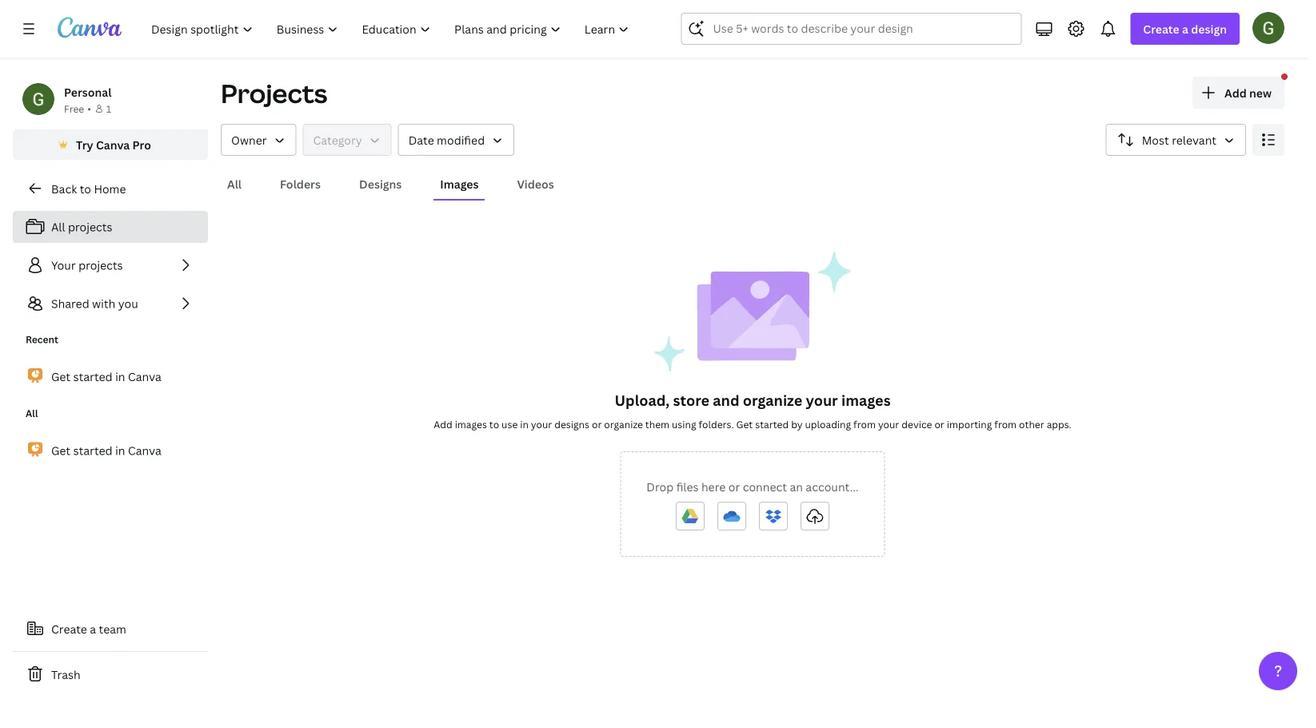 Task type: vqa. For each thing, say whether or not it's contained in the screenshot.
might
no



Task type: locate. For each thing, give the bounding box(es) containing it.
0 horizontal spatial all
[[26, 407, 38, 420]]

all projects
[[51, 220, 112, 235]]

0 vertical spatial all
[[227, 176, 242, 192]]

0 vertical spatial to
[[80, 181, 91, 196]]

1 vertical spatial all
[[51, 220, 65, 235]]

1 horizontal spatial from
[[994, 418, 1017, 431]]

1 vertical spatial canva
[[128, 369, 161, 385]]

get started in canva for 2nd get started in canva link
[[51, 443, 161, 459]]

to left use
[[489, 418, 499, 431]]

0 horizontal spatial create
[[51, 622, 87, 637]]

1 horizontal spatial to
[[489, 418, 499, 431]]

1 horizontal spatial images
[[841, 391, 891, 410]]

with
[[92, 296, 115, 312]]

0 horizontal spatial from
[[853, 418, 876, 431]]

a left "design"
[[1182, 21, 1189, 36]]

0 vertical spatial organize
[[743, 391, 802, 410]]

other
[[1019, 418, 1044, 431]]

started
[[73, 369, 112, 385], [755, 418, 789, 431], [73, 443, 112, 459]]

recent
[[26, 333, 58, 346]]

1 horizontal spatial your
[[806, 391, 838, 410]]

2 vertical spatial in
[[115, 443, 125, 459]]

to inside upload, store and organize your images add images to use in your designs or organize them using folders. get started by uploading from your device or importing from other apps.
[[489, 418, 499, 431]]

0 vertical spatial get started in canva
[[51, 369, 161, 385]]

0 vertical spatial get
[[51, 369, 71, 385]]

1 horizontal spatial add
[[1225, 85, 1247, 100]]

1 vertical spatial add
[[434, 418, 452, 431]]

projects for your projects
[[78, 258, 123, 273]]

2 vertical spatial all
[[26, 407, 38, 420]]

1 vertical spatial projects
[[78, 258, 123, 273]]

relevant
[[1172, 132, 1217, 148]]

try canva pro button
[[13, 130, 208, 160]]

from
[[853, 418, 876, 431], [994, 418, 1017, 431]]

or right device
[[935, 418, 944, 431]]

create a design
[[1143, 21, 1227, 36]]

pro
[[132, 137, 151, 152]]

get started in canva
[[51, 369, 161, 385], [51, 443, 161, 459]]

images up uploading at the right of page
[[841, 391, 891, 410]]

0 vertical spatial canva
[[96, 137, 130, 152]]

1 vertical spatial get started in canva link
[[13, 434, 208, 468]]

1 get started in canva from the top
[[51, 369, 161, 385]]

add left 'new'
[[1225, 85, 1247, 100]]

images button
[[434, 169, 485, 199]]

in for 2nd get started in canva link from the bottom
[[115, 369, 125, 385]]

2 get started in canva from the top
[[51, 443, 161, 459]]

Date modified button
[[398, 124, 514, 156]]

or right here
[[728, 479, 740, 495]]

to
[[80, 181, 91, 196], [489, 418, 499, 431]]

list
[[13, 211, 208, 320]]

0 horizontal spatial your
[[531, 418, 552, 431]]

0 vertical spatial create
[[1143, 21, 1180, 36]]

create left "design"
[[1143, 21, 1180, 36]]

an
[[790, 479, 803, 495]]

organize down upload,
[[604, 418, 643, 431]]

1 get started in canva link from the top
[[13, 360, 208, 394]]

all for all button
[[227, 176, 242, 192]]

0 horizontal spatial organize
[[604, 418, 643, 431]]

in
[[115, 369, 125, 385], [520, 418, 529, 431], [115, 443, 125, 459]]

2 vertical spatial get
[[51, 443, 71, 459]]

folders
[[280, 176, 321, 192]]

folders.
[[699, 418, 734, 431]]

create a team
[[51, 622, 126, 637]]

2 horizontal spatial your
[[878, 418, 899, 431]]

account...
[[806, 479, 859, 495]]

1 from from the left
[[853, 418, 876, 431]]

•
[[87, 102, 91, 115]]

0 horizontal spatial to
[[80, 181, 91, 196]]

canva
[[96, 137, 130, 152], [128, 369, 161, 385], [128, 443, 161, 459]]

or
[[592, 418, 602, 431], [935, 418, 944, 431], [728, 479, 740, 495]]

personal
[[64, 84, 112, 100]]

organize
[[743, 391, 802, 410], [604, 418, 643, 431]]

0 horizontal spatial images
[[455, 418, 487, 431]]

0 vertical spatial a
[[1182, 21, 1189, 36]]

or right designs
[[592, 418, 602, 431]]

all inside all projects link
[[51, 220, 65, 235]]

to right back
[[80, 181, 91, 196]]

images
[[841, 391, 891, 410], [455, 418, 487, 431]]

shared
[[51, 296, 89, 312]]

1 horizontal spatial organize
[[743, 391, 802, 410]]

your left designs
[[531, 418, 552, 431]]

a left team
[[90, 622, 96, 637]]

create inside button
[[51, 622, 87, 637]]

projects right the your on the left of page
[[78, 258, 123, 273]]

back
[[51, 181, 77, 196]]

modified
[[437, 132, 485, 148]]

folders button
[[274, 169, 327, 199]]

shared with you
[[51, 296, 138, 312]]

2 horizontal spatial all
[[227, 176, 242, 192]]

0 vertical spatial images
[[841, 391, 891, 410]]

from left other at the bottom of the page
[[994, 418, 1017, 431]]

upload, store and organize your images add images to use in your designs or organize them using folders. get started by uploading from your device or importing from other apps.
[[434, 391, 1072, 431]]

0 vertical spatial add
[[1225, 85, 1247, 100]]

create
[[1143, 21, 1180, 36], [51, 622, 87, 637]]

organize up by
[[743, 391, 802, 410]]

your
[[806, 391, 838, 410], [531, 418, 552, 431], [878, 418, 899, 431]]

1 vertical spatial a
[[90, 622, 96, 637]]

create a team button
[[13, 613, 208, 645]]

1 vertical spatial get started in canva
[[51, 443, 161, 459]]

1 vertical spatial create
[[51, 622, 87, 637]]

None search field
[[681, 13, 1022, 45]]

use
[[502, 418, 518, 431]]

1 vertical spatial started
[[755, 418, 789, 431]]

all down owner
[[227, 176, 242, 192]]

1 vertical spatial images
[[455, 418, 487, 431]]

get
[[51, 369, 71, 385], [736, 418, 753, 431], [51, 443, 71, 459]]

add
[[1225, 85, 1247, 100], [434, 418, 452, 431]]

videos button
[[511, 169, 560, 199]]

trash
[[51, 667, 80, 683]]

a inside button
[[90, 622, 96, 637]]

all up the your on the left of page
[[51, 220, 65, 235]]

add left use
[[434, 418, 452, 431]]

0 horizontal spatial add
[[434, 418, 452, 431]]

shared with you link
[[13, 288, 208, 320]]

0 vertical spatial in
[[115, 369, 125, 385]]

1 vertical spatial get
[[736, 418, 753, 431]]

2 get started in canva link from the top
[[13, 434, 208, 468]]

add inside dropdown button
[[1225, 85, 1247, 100]]

your projects link
[[13, 250, 208, 282]]

design
[[1191, 21, 1227, 36]]

1 horizontal spatial all
[[51, 220, 65, 235]]

projects
[[68, 220, 112, 235], [78, 258, 123, 273]]

designs
[[554, 418, 589, 431]]

create inside dropdown button
[[1143, 21, 1180, 36]]

all projects link
[[13, 211, 208, 243]]

all down recent
[[26, 407, 38, 420]]

a
[[1182, 21, 1189, 36], [90, 622, 96, 637]]

started inside upload, store and organize your images add images to use in your designs or organize them using folders. get started by uploading from your device or importing from other apps.
[[755, 418, 789, 431]]

0 horizontal spatial or
[[592, 418, 602, 431]]

0 horizontal spatial a
[[90, 622, 96, 637]]

1 vertical spatial in
[[520, 418, 529, 431]]

here
[[701, 479, 726, 495]]

create left team
[[51, 622, 87, 637]]

get started in canva link
[[13, 360, 208, 394], [13, 434, 208, 468]]

your up uploading at the right of page
[[806, 391, 838, 410]]

2 vertical spatial canva
[[128, 443, 161, 459]]

2 vertical spatial started
[[73, 443, 112, 459]]

0 vertical spatial projects
[[68, 220, 112, 235]]

1 horizontal spatial a
[[1182, 21, 1189, 36]]

add inside upload, store and organize your images add images to use in your designs or organize them using folders. get started by uploading from your device or importing from other apps.
[[434, 418, 452, 431]]

all inside all button
[[227, 176, 242, 192]]

1 horizontal spatial create
[[1143, 21, 1180, 36]]

images
[[440, 176, 479, 192]]

a inside dropdown button
[[1182, 21, 1189, 36]]

0 vertical spatial get started in canva link
[[13, 360, 208, 394]]

projects down back to home
[[68, 220, 112, 235]]

your left device
[[878, 418, 899, 431]]

designs
[[359, 176, 402, 192]]

from right uploading at the right of page
[[853, 418, 876, 431]]

back to home link
[[13, 173, 208, 205]]

1 vertical spatial to
[[489, 418, 499, 431]]

create a design button
[[1130, 13, 1240, 45]]

images left use
[[455, 418, 487, 431]]

all
[[227, 176, 242, 192], [51, 220, 65, 235], [26, 407, 38, 420]]



Task type: describe. For each thing, give the bounding box(es) containing it.
all for all projects
[[51, 220, 65, 235]]

drop files here or connect an account...
[[647, 479, 859, 495]]

date
[[408, 132, 434, 148]]

using
[[672, 418, 696, 431]]

1 vertical spatial organize
[[604, 418, 643, 431]]

projects for all projects
[[68, 220, 112, 235]]

team
[[99, 622, 126, 637]]

and
[[713, 391, 739, 410]]

videos
[[517, 176, 554, 192]]

get inside upload, store and organize your images add images to use in your designs or organize them using folders. get started by uploading from your device or importing from other apps.
[[736, 418, 753, 431]]

try canva pro
[[76, 137, 151, 152]]

files
[[676, 479, 699, 495]]

connect
[[743, 479, 787, 495]]

store
[[673, 391, 710, 410]]

free •
[[64, 102, 91, 115]]

your
[[51, 258, 76, 273]]

them
[[645, 418, 670, 431]]

a for design
[[1182, 21, 1189, 36]]

0 vertical spatial started
[[73, 369, 112, 385]]

designs button
[[353, 169, 408, 199]]

back to home
[[51, 181, 126, 196]]

in inside upload, store and organize your images add images to use in your designs or organize them using folders. get started by uploading from your device or importing from other apps.
[[520, 418, 529, 431]]

Category button
[[303, 124, 392, 156]]

category
[[313, 132, 362, 148]]

date modified
[[408, 132, 485, 148]]

create for create a design
[[1143, 21, 1180, 36]]

owner
[[231, 132, 267, 148]]

your projects
[[51, 258, 123, 273]]

get started in canva for 2nd get started in canva link from the bottom
[[51, 369, 161, 385]]

new
[[1249, 85, 1272, 100]]

Sort by button
[[1106, 124, 1246, 156]]

free
[[64, 102, 84, 115]]

add new button
[[1193, 77, 1285, 109]]

1
[[106, 102, 111, 115]]

try
[[76, 137, 93, 152]]

Owner button
[[221, 124, 296, 156]]

Search search field
[[713, 14, 990, 44]]

canva inside button
[[96, 137, 130, 152]]

uploading
[[805, 418, 851, 431]]

drop
[[647, 479, 674, 495]]

importing
[[947, 418, 992, 431]]

2 horizontal spatial or
[[935, 418, 944, 431]]

upload,
[[615, 391, 670, 410]]

top level navigation element
[[141, 13, 643, 45]]

2 from from the left
[[994, 418, 1017, 431]]

gary orlando image
[[1253, 12, 1285, 44]]

by
[[791, 418, 803, 431]]

home
[[94, 181, 126, 196]]

a for team
[[90, 622, 96, 637]]

list containing all projects
[[13, 211, 208, 320]]

apps.
[[1047, 418, 1072, 431]]

in for 2nd get started in canva link
[[115, 443, 125, 459]]

projects
[[221, 76, 328, 111]]

trash link
[[13, 659, 208, 691]]

add new
[[1225, 85, 1272, 100]]

1 horizontal spatial or
[[728, 479, 740, 495]]

most relevant
[[1142, 132, 1217, 148]]

get for 2nd get started in canva link
[[51, 443, 71, 459]]

create for create a team
[[51, 622, 87, 637]]

you
[[118, 296, 138, 312]]

get for 2nd get started in canva link from the bottom
[[51, 369, 71, 385]]

device
[[902, 418, 932, 431]]

all button
[[221, 169, 248, 199]]

most
[[1142, 132, 1169, 148]]



